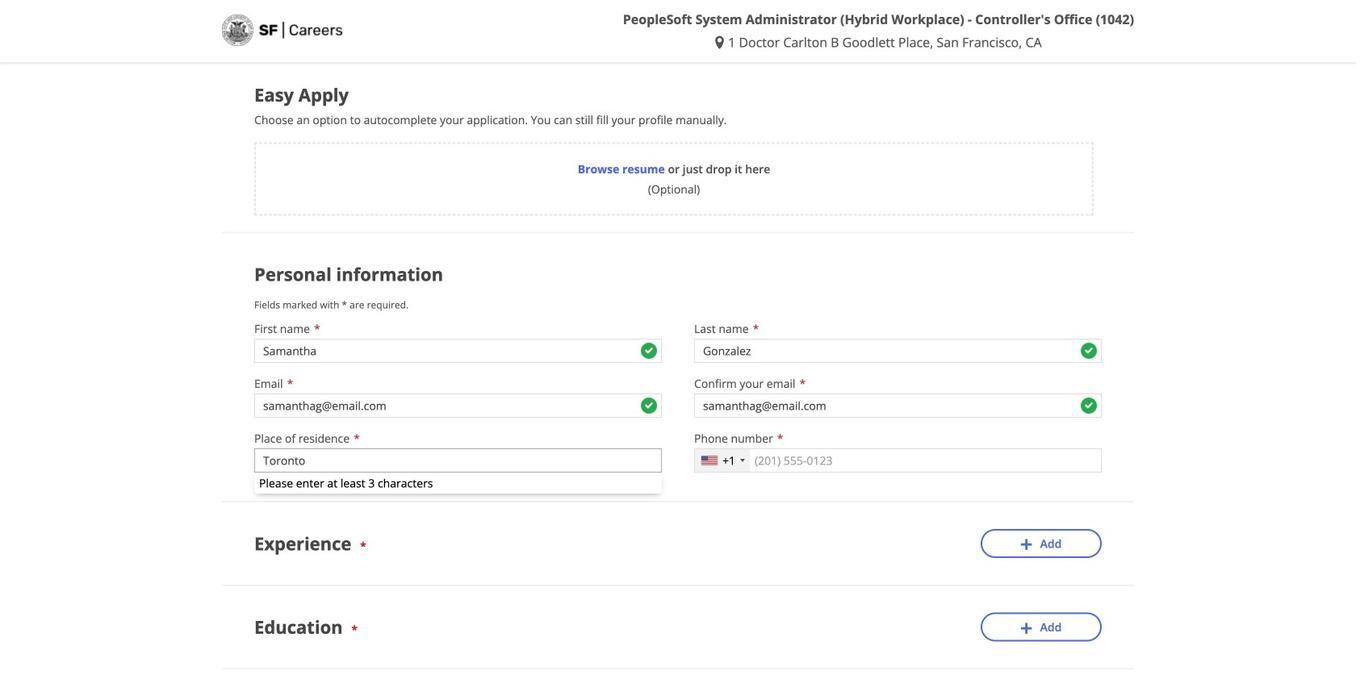 Task type: vqa. For each thing, say whether or not it's contained in the screenshot.
the 'City and County of San Francisco Logo'
yes



Task type: describe. For each thing, give the bounding box(es) containing it.
city and county of san francisco logo image
[[222, 14, 343, 46]]

location image
[[715, 36, 728, 49]]



